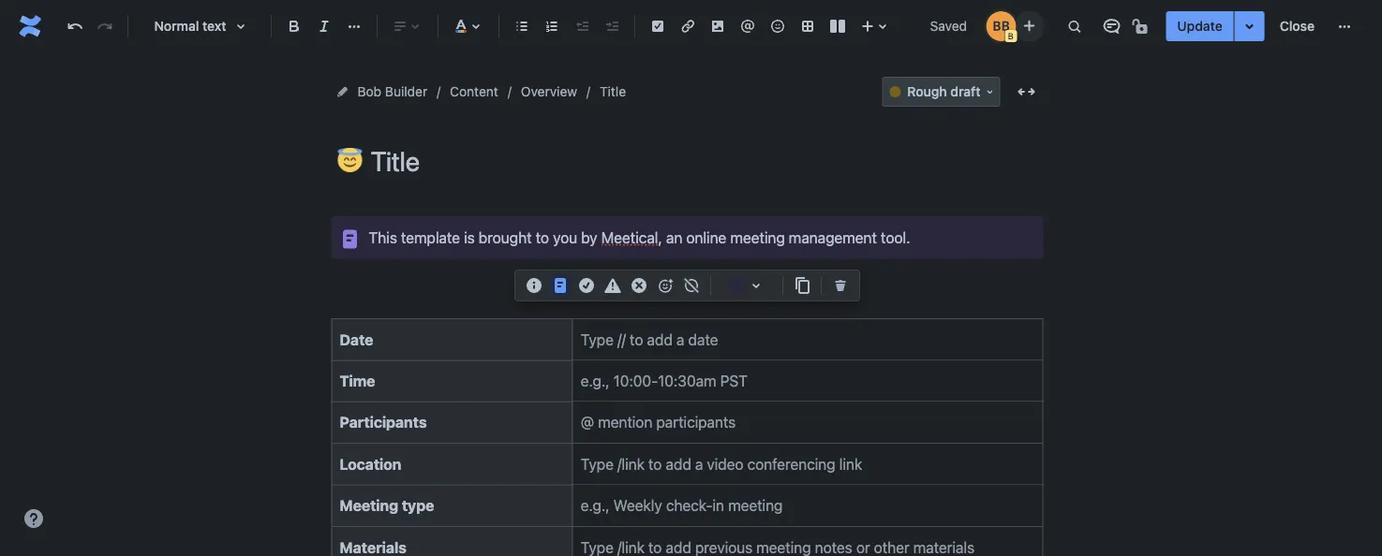 Task type: locate. For each thing, give the bounding box(es) containing it.
italic ⌘i image
[[313, 15, 335, 37]]

template
[[401, 229, 460, 246]]

table image
[[796, 15, 819, 37]]

remove image
[[829, 275, 852, 297]]

meeting type
[[340, 497, 434, 515]]

meeting
[[340, 497, 398, 515]]

editor add emoji image
[[654, 275, 677, 297]]

time
[[340, 372, 375, 390]]

help image
[[22, 508, 45, 530]]

indent tab image
[[601, 15, 623, 37]]

you
[[553, 229, 577, 246]]

text
[[202, 18, 226, 34]]

more formatting image
[[343, 15, 365, 37]]

layouts image
[[826, 15, 849, 37]]

bob builder link
[[357, 81, 427, 103]]

success image
[[575, 275, 598, 297]]

bob
[[357, 84, 381, 99]]

type
[[402, 497, 434, 515]]

outdent ⇧tab image
[[571, 15, 593, 37]]

title link
[[600, 81, 626, 103]]

title
[[600, 84, 626, 99]]

content
[[450, 84, 498, 99]]

remove emoji image
[[680, 275, 703, 297]]

mention image
[[737, 15, 759, 37]]

confluence image
[[15, 11, 45, 41]]

redo ⌘⇧z image
[[94, 15, 116, 37]]

panel note image
[[339, 228, 361, 250]]

note image
[[549, 275, 572, 297]]

:innocent: image
[[338, 148, 362, 172]]

content link
[[450, 81, 498, 103]]

builder
[[385, 84, 427, 99]]

close button
[[1268, 11, 1326, 41]]

move this page image
[[335, 84, 350, 99]]

error image
[[628, 275, 650, 297]]

update
[[1177, 18, 1223, 34]]

Main content area, start typing to enter text. text field
[[320, 216, 1055, 557]]

bob builder image
[[986, 11, 1016, 41]]

link image
[[677, 15, 699, 37]]

normal
[[154, 18, 199, 34]]

tool.
[[881, 229, 910, 246]]

info image
[[523, 275, 545, 297]]

no restrictions image
[[1130, 15, 1153, 37]]

participants
[[340, 414, 427, 432]]



Task type: vqa. For each thing, say whether or not it's contained in the screenshot.
tool.
yes



Task type: describe. For each thing, give the bounding box(es) containing it.
numbered list ⌘⇧7 image
[[541, 15, 563, 37]]

this template is brought to you by meetical, an online meeting management tool.
[[369, 229, 910, 246]]

comment icon image
[[1100, 15, 1123, 37]]

copy image
[[791, 275, 813, 297]]

background color image
[[745, 275, 767, 297]]

saved
[[930, 18, 967, 34]]

materials
[[340, 539, 407, 557]]

confluence image
[[15, 11, 45, 41]]

add image, video, or file image
[[707, 15, 729, 37]]

undo ⌘z image
[[64, 15, 86, 37]]

location
[[340, 456, 401, 473]]

bullet list ⌘⇧8 image
[[511, 15, 533, 37]]

bob builder
[[357, 84, 427, 99]]

update button
[[1166, 11, 1234, 41]]

Give this page a title text field
[[371, 146, 1043, 177]]

an
[[666, 229, 682, 246]]

by
[[581, 229, 597, 246]]

management
[[789, 229, 877, 246]]

normal text
[[154, 18, 226, 34]]

this
[[369, 229, 397, 246]]

to
[[536, 229, 549, 246]]

meetical,
[[601, 229, 662, 246]]

brought
[[479, 229, 532, 246]]

close
[[1280, 18, 1315, 34]]

emoji image
[[767, 15, 789, 37]]

action item image
[[647, 15, 669, 37]]

invite to edit image
[[1018, 15, 1040, 37]]

editor toolbar toolbar
[[515, 271, 859, 321]]

bold ⌘b image
[[283, 15, 305, 37]]

is
[[464, 229, 475, 246]]

make page full-width image
[[1015, 81, 1038, 103]]

meeting
[[730, 229, 785, 246]]

more image
[[1333, 15, 1356, 37]]

overview link
[[521, 81, 577, 103]]

:innocent: image
[[338, 148, 362, 172]]

overview
[[521, 84, 577, 99]]

warning image
[[602, 275, 624, 297]]

online
[[686, 229, 726, 246]]

normal text button
[[136, 6, 263, 47]]

date
[[340, 331, 373, 348]]

adjust update settings image
[[1239, 15, 1261, 37]]

find and replace image
[[1063, 15, 1085, 37]]



